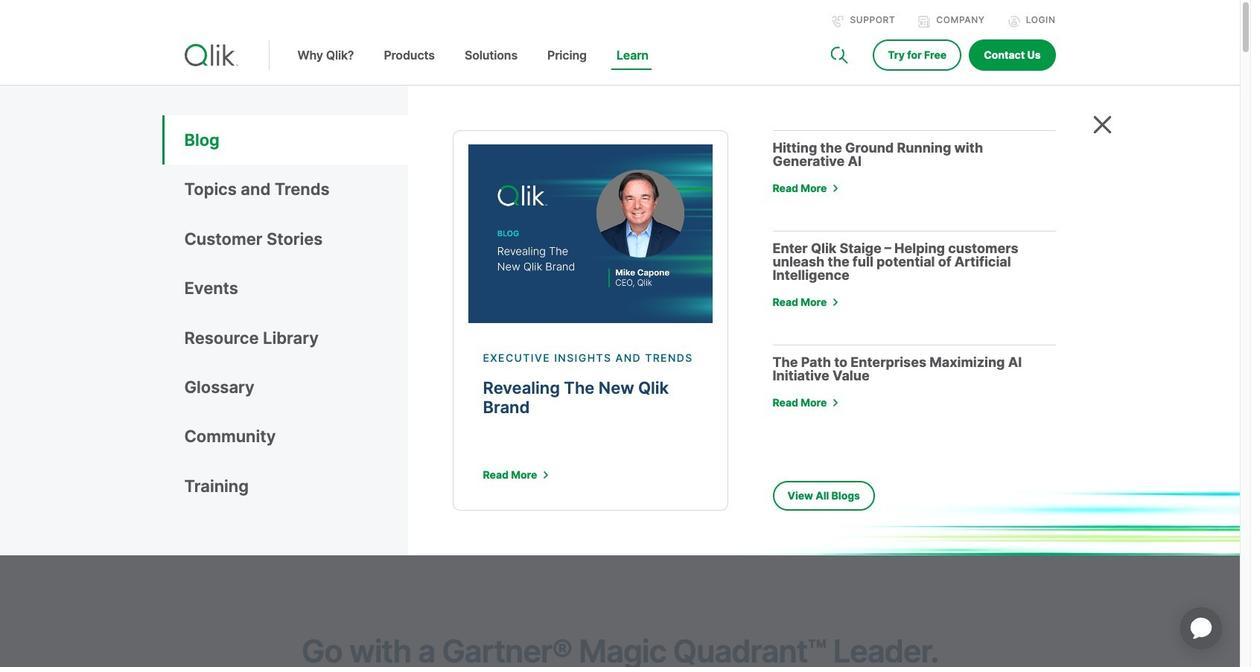 Task type: vqa. For each thing, say whether or not it's contained in the screenshot.
Sense®
no



Task type: describe. For each thing, give the bounding box(es) containing it.
login image
[[1009, 16, 1020, 28]]

qlik image
[[184, 44, 238, 66]]



Task type: locate. For each thing, give the bounding box(es) containing it.
close search image
[[1093, 115, 1112, 134]]

headshot of mike capone, ceo, qlik and the text "revealing the new qlik brand" image
[[468, 145, 713, 323]]

application
[[1163, 590, 1241, 668]]

support image
[[833, 16, 844, 28]]

company image
[[919, 16, 931, 28]]



